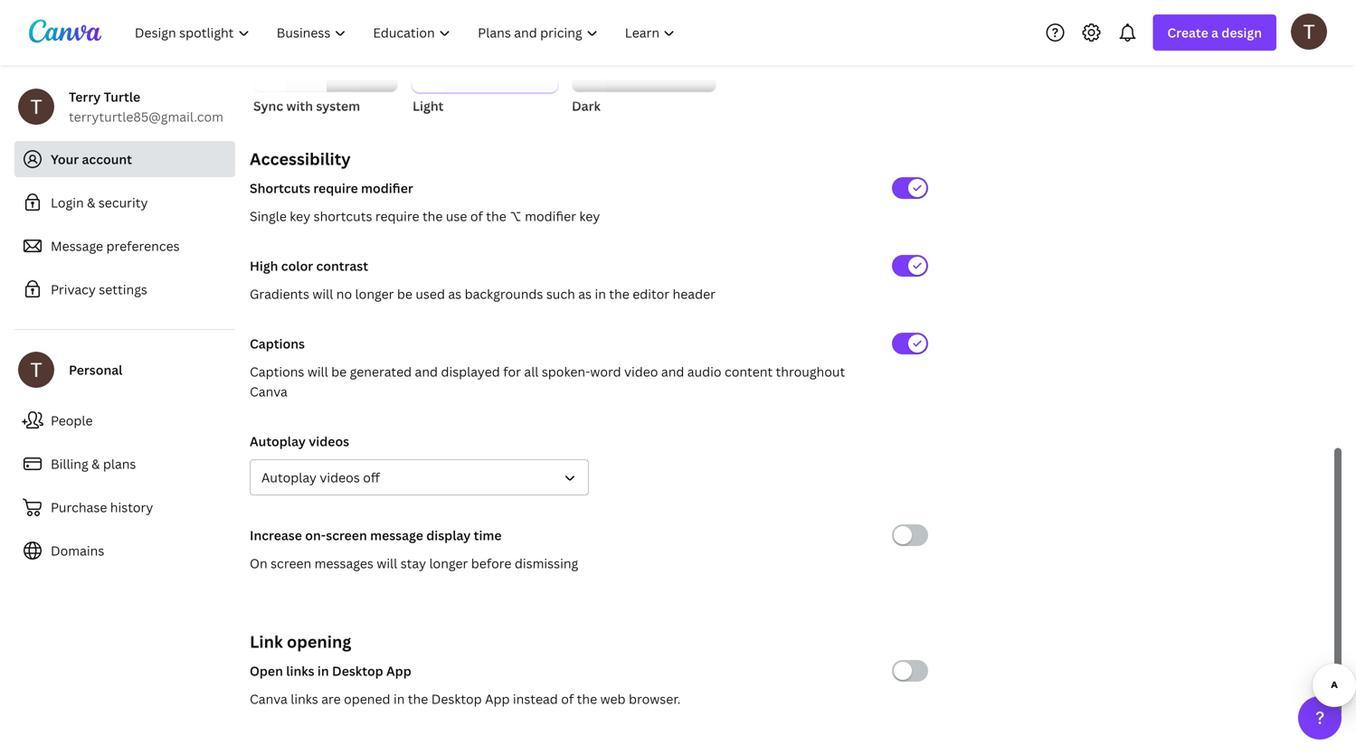 Task type: vqa. For each thing, say whether or not it's contained in the screenshot.


Task type: locate. For each thing, give the bounding box(es) containing it.
1 vertical spatial be
[[331, 363, 347, 381]]

2 captions from the top
[[250, 363, 304, 381]]

as
[[448, 286, 462, 303], [578, 286, 592, 303]]

require right shortcuts
[[375, 208, 419, 225]]

videos left off
[[320, 469, 360, 486]]

& right the login
[[87, 194, 95, 211]]

will inside captions will be generated and displayed for all spoken-word video and audio content throughout canva
[[308, 363, 328, 381]]

1 vertical spatial app
[[485, 691, 510, 708]]

screen up messages
[[326, 527, 367, 544]]

domains
[[51, 543, 104, 560]]

browser.
[[629, 691, 681, 708]]

1 horizontal spatial longer
[[429, 555, 468, 572]]

1 as from the left
[[448, 286, 462, 303]]

of right use
[[470, 208, 483, 225]]

and
[[415, 363, 438, 381], [661, 363, 684, 381]]

0 horizontal spatial modifier
[[361, 180, 413, 197]]

all
[[524, 363, 539, 381]]

autoplay videos
[[250, 433, 349, 450]]

1 vertical spatial in
[[318, 663, 329, 680]]

will left no
[[313, 286, 333, 303]]

key
[[290, 208, 311, 225], [580, 208, 600, 225]]

billing & plans
[[51, 456, 136, 473]]

0 vertical spatial links
[[286, 663, 315, 680]]

1 vertical spatial canva
[[250, 691, 288, 708]]

in up are
[[318, 663, 329, 680]]

2 canva from the top
[[250, 691, 288, 708]]

privacy settings link
[[14, 271, 235, 308]]

the left editor
[[609, 286, 630, 303]]

be left generated
[[331, 363, 347, 381]]

message
[[51, 238, 103, 255]]

1 vertical spatial screen
[[271, 555, 311, 572]]

videos up autoplay videos off
[[309, 433, 349, 450]]

app left instead
[[485, 691, 510, 708]]

will left generated
[[308, 363, 328, 381]]

1 vertical spatial will
[[308, 363, 328, 381]]

personal
[[69, 362, 123, 379]]

0 vertical spatial require
[[313, 180, 358, 197]]

2 as from the left
[[578, 286, 592, 303]]

1 vertical spatial links
[[291, 691, 318, 708]]

terryturtle85@gmail.com
[[69, 108, 224, 125]]

1 horizontal spatial modifier
[[525, 208, 576, 225]]

of
[[470, 208, 483, 225], [561, 691, 574, 708]]

require
[[313, 180, 358, 197], [375, 208, 419, 225]]

app up "opened"
[[386, 663, 411, 680]]

captions up autoplay videos
[[250, 363, 304, 381]]

1 horizontal spatial key
[[580, 208, 600, 225]]

autoplay up autoplay videos off
[[250, 433, 306, 450]]

message
[[370, 527, 423, 544]]

key right the single
[[290, 208, 311, 225]]

people
[[51, 412, 93, 429]]

be
[[397, 286, 413, 303], [331, 363, 347, 381]]

1 horizontal spatial be
[[397, 286, 413, 303]]

0 vertical spatial videos
[[309, 433, 349, 450]]

with
[[286, 97, 313, 114]]

0 vertical spatial longer
[[355, 286, 394, 303]]

0 horizontal spatial require
[[313, 180, 358, 197]]

terry
[[69, 88, 101, 105]]

Sync with system button
[[253, 11, 398, 116]]

0 horizontal spatial of
[[470, 208, 483, 225]]

and left displayed
[[415, 363, 438, 381]]

0 vertical spatial autoplay
[[250, 433, 306, 450]]

0 vertical spatial app
[[386, 663, 411, 680]]

light
[[413, 97, 444, 114]]

and right video at the left of page
[[661, 363, 684, 381]]

the
[[423, 208, 443, 225], [486, 208, 507, 225], [609, 286, 630, 303], [408, 691, 428, 708], [577, 691, 597, 708]]

spoken-
[[542, 363, 590, 381]]

in right "opened"
[[394, 691, 405, 708]]

1 vertical spatial videos
[[320, 469, 360, 486]]

link
[[250, 631, 283, 653]]

0 horizontal spatial desktop
[[332, 663, 383, 680]]

canva links are opened in the desktop app instead of the web browser.
[[250, 691, 681, 708]]

0 vertical spatial be
[[397, 286, 413, 303]]

desktop up "opened"
[[332, 663, 383, 680]]

high color contrast
[[250, 257, 368, 275]]

longer right no
[[355, 286, 394, 303]]

will left "stay"
[[377, 555, 398, 572]]

on
[[250, 555, 268, 572]]

as right used
[[448, 286, 462, 303]]

1 vertical spatial longer
[[429, 555, 468, 572]]

off
[[363, 469, 380, 486]]

autoplay down autoplay videos
[[262, 469, 317, 486]]

videos inside button
[[320, 469, 360, 486]]

links
[[286, 663, 315, 680], [291, 691, 318, 708]]

autoplay for autoplay videos
[[250, 433, 306, 450]]

videos for autoplay videos off
[[320, 469, 360, 486]]

message preferences link
[[14, 228, 235, 264]]

0 horizontal spatial in
[[318, 663, 329, 680]]

0 horizontal spatial key
[[290, 208, 311, 225]]

canva down open
[[250, 691, 288, 708]]

0 vertical spatial canva
[[250, 383, 288, 400]]

will
[[313, 286, 333, 303], [308, 363, 328, 381], [377, 555, 398, 572]]

1 horizontal spatial require
[[375, 208, 419, 225]]

1 horizontal spatial and
[[661, 363, 684, 381]]

require up shortcuts
[[313, 180, 358, 197]]

&
[[87, 194, 95, 211], [92, 456, 100, 473]]

1 key from the left
[[290, 208, 311, 225]]

0 horizontal spatial and
[[415, 363, 438, 381]]

your
[[51, 151, 79, 168]]

canva inside captions will be generated and displayed for all spoken-word video and audio content throughout canva
[[250, 383, 288, 400]]

in right such
[[595, 286, 606, 303]]

longer down display
[[429, 555, 468, 572]]

time
[[474, 527, 502, 544]]

desktop left instead
[[431, 691, 482, 708]]

autoplay inside button
[[262, 469, 317, 486]]

word
[[590, 363, 621, 381]]

link opening
[[250, 631, 351, 653]]

0 vertical spatial &
[[87, 194, 95, 211]]

1 captions from the top
[[250, 335, 305, 352]]

captions will be generated and displayed for all spoken-word video and audio content throughout canva
[[250, 363, 845, 400]]

1 vertical spatial modifier
[[525, 208, 576, 225]]

canva up autoplay videos
[[250, 383, 288, 400]]

captions down gradients
[[250, 335, 305, 352]]

2 horizontal spatial in
[[595, 286, 606, 303]]

be left used
[[397, 286, 413, 303]]

billing & plans link
[[14, 446, 235, 482]]

0 vertical spatial will
[[313, 286, 333, 303]]

modifier right ⌥
[[525, 208, 576, 225]]

1 vertical spatial of
[[561, 691, 574, 708]]

longer
[[355, 286, 394, 303], [429, 555, 468, 572]]

in
[[595, 286, 606, 303], [318, 663, 329, 680], [394, 691, 405, 708]]

dismissing
[[515, 555, 578, 572]]

captions inside captions will be generated and displayed for all spoken-word video and audio content throughout canva
[[250, 363, 304, 381]]

captions for captions
[[250, 335, 305, 352]]

top level navigation element
[[123, 14, 691, 51]]

2 and from the left
[[661, 363, 684, 381]]

for
[[503, 363, 521, 381]]

the left ⌥
[[486, 208, 507, 225]]

key right ⌥
[[580, 208, 600, 225]]

1 horizontal spatial desktop
[[431, 691, 482, 708]]

captions
[[250, 335, 305, 352], [250, 363, 304, 381]]

preferences
[[106, 238, 180, 255]]

increase
[[250, 527, 302, 544]]

single key shortcuts require the use of the ⌥ modifier key
[[250, 208, 600, 225]]

app
[[386, 663, 411, 680], [485, 691, 510, 708]]

1 canva from the top
[[250, 383, 288, 400]]

1 horizontal spatial as
[[578, 286, 592, 303]]

gradients
[[250, 286, 309, 303]]

& left plans
[[92, 456, 100, 473]]

web
[[600, 691, 626, 708]]

captions for captions will be generated and displayed for all spoken-word video and audio content throughout canva
[[250, 363, 304, 381]]

0 horizontal spatial be
[[331, 363, 347, 381]]

such
[[546, 286, 575, 303]]

links left are
[[291, 691, 318, 708]]

screen
[[326, 527, 367, 544], [271, 555, 311, 572]]

1 horizontal spatial in
[[394, 691, 405, 708]]

open links in desktop app
[[250, 663, 411, 680]]

0 vertical spatial modifier
[[361, 180, 413, 197]]

screen down increase
[[271, 555, 311, 572]]

modifier
[[361, 180, 413, 197], [525, 208, 576, 225]]

1 vertical spatial captions
[[250, 363, 304, 381]]

0 vertical spatial screen
[[326, 527, 367, 544]]

modifier up single key shortcuts require the use of the ⌥ modifier key
[[361, 180, 413, 197]]

desktop
[[332, 663, 383, 680], [431, 691, 482, 708]]

shortcuts
[[314, 208, 372, 225]]

as right such
[[578, 286, 592, 303]]

0 vertical spatial captions
[[250, 335, 305, 352]]

1 horizontal spatial screen
[[326, 527, 367, 544]]

0 horizontal spatial as
[[448, 286, 462, 303]]

1 vertical spatial autoplay
[[262, 469, 317, 486]]

0 vertical spatial of
[[470, 208, 483, 225]]

links down link opening
[[286, 663, 315, 680]]

1 vertical spatial &
[[92, 456, 100, 473]]

canva
[[250, 383, 288, 400], [250, 691, 288, 708]]

the right "opened"
[[408, 691, 428, 708]]

of right instead
[[561, 691, 574, 708]]



Task type: describe. For each thing, give the bounding box(es) containing it.
accessibility
[[250, 148, 351, 170]]

create a design button
[[1153, 14, 1277, 51]]

shortcuts
[[250, 180, 310, 197]]

security
[[98, 194, 148, 211]]

messages
[[315, 555, 374, 572]]

generated
[[350, 363, 412, 381]]

1 vertical spatial desktop
[[431, 691, 482, 708]]

before
[[471, 555, 512, 572]]

increase on-screen message display time
[[250, 527, 502, 544]]

Autoplay videos off button
[[250, 460, 589, 496]]

sync
[[253, 97, 283, 114]]

header
[[673, 286, 716, 303]]

billing
[[51, 456, 88, 473]]

purchase history
[[51, 499, 153, 516]]

autoplay videos off
[[262, 469, 380, 486]]

turtle
[[104, 88, 140, 105]]

0 horizontal spatial app
[[386, 663, 411, 680]]

plans
[[103, 456, 136, 473]]

no
[[336, 286, 352, 303]]

0 horizontal spatial longer
[[355, 286, 394, 303]]

1 horizontal spatial of
[[561, 691, 574, 708]]

content
[[725, 363, 773, 381]]

privacy
[[51, 281, 96, 298]]

dark
[[572, 97, 601, 114]]

1 horizontal spatial app
[[485, 691, 510, 708]]

single
[[250, 208, 287, 225]]

0 vertical spatial in
[[595, 286, 606, 303]]

opening
[[287, 631, 351, 653]]

use
[[446, 208, 467, 225]]

used
[[416, 286, 445, 303]]

editor
[[633, 286, 670, 303]]

Dark button
[[572, 11, 717, 116]]

a
[[1212, 24, 1219, 41]]

domains link
[[14, 533, 235, 569]]

on-
[[305, 527, 326, 544]]

throughout
[[776, 363, 845, 381]]

create
[[1168, 24, 1209, 41]]

on screen messages will stay longer before dismissing
[[250, 555, 578, 572]]

system
[[316, 97, 360, 114]]

0 vertical spatial desktop
[[332, 663, 383, 680]]

& for login
[[87, 194, 95, 211]]

purchase
[[51, 499, 107, 516]]

opened
[[344, 691, 391, 708]]

& for billing
[[92, 456, 100, 473]]

contrast
[[316, 257, 368, 275]]

2 vertical spatial will
[[377, 555, 398, 572]]

gradients will no longer be used as backgrounds such as in the editor header
[[250, 286, 716, 303]]

⌥
[[510, 208, 522, 225]]

backgrounds
[[465, 286, 543, 303]]

privacy settings
[[51, 281, 147, 298]]

message preferences
[[51, 238, 180, 255]]

shortcuts require modifier
[[250, 180, 413, 197]]

high
[[250, 257, 278, 275]]

account
[[82, 151, 132, 168]]

login & security
[[51, 194, 148, 211]]

terry turtle terryturtle85@gmail.com
[[69, 88, 224, 125]]

1 vertical spatial require
[[375, 208, 419, 225]]

displayed
[[441, 363, 500, 381]]

design
[[1222, 24, 1262, 41]]

login & security link
[[14, 185, 235, 221]]

0 horizontal spatial screen
[[271, 555, 311, 572]]

Light button
[[413, 11, 557, 116]]

videos for autoplay videos
[[309, 433, 349, 450]]

your account link
[[14, 141, 235, 177]]

people link
[[14, 403, 235, 439]]

1 and from the left
[[415, 363, 438, 381]]

stay
[[401, 555, 426, 572]]

2 vertical spatial in
[[394, 691, 405, 708]]

the left 'web'
[[577, 691, 597, 708]]

open
[[250, 663, 283, 680]]

links for are
[[291, 691, 318, 708]]

login
[[51, 194, 84, 211]]

history
[[110, 499, 153, 516]]

links for in
[[286, 663, 315, 680]]

purchase history link
[[14, 490, 235, 526]]

instead
[[513, 691, 558, 708]]

will for no
[[313, 286, 333, 303]]

are
[[321, 691, 341, 708]]

2 key from the left
[[580, 208, 600, 225]]

display
[[426, 527, 471, 544]]

be inside captions will be generated and displayed for all spoken-word video and audio content throughout canva
[[331, 363, 347, 381]]

create a design
[[1168, 24, 1262, 41]]

video
[[624, 363, 658, 381]]

terry turtle image
[[1291, 13, 1328, 50]]

settings
[[99, 281, 147, 298]]

audio
[[688, 363, 722, 381]]

sync with system
[[253, 97, 360, 114]]

will for be
[[308, 363, 328, 381]]

autoplay for autoplay videos off
[[262, 469, 317, 486]]

color
[[281, 257, 313, 275]]

the left use
[[423, 208, 443, 225]]

your account
[[51, 151, 132, 168]]



